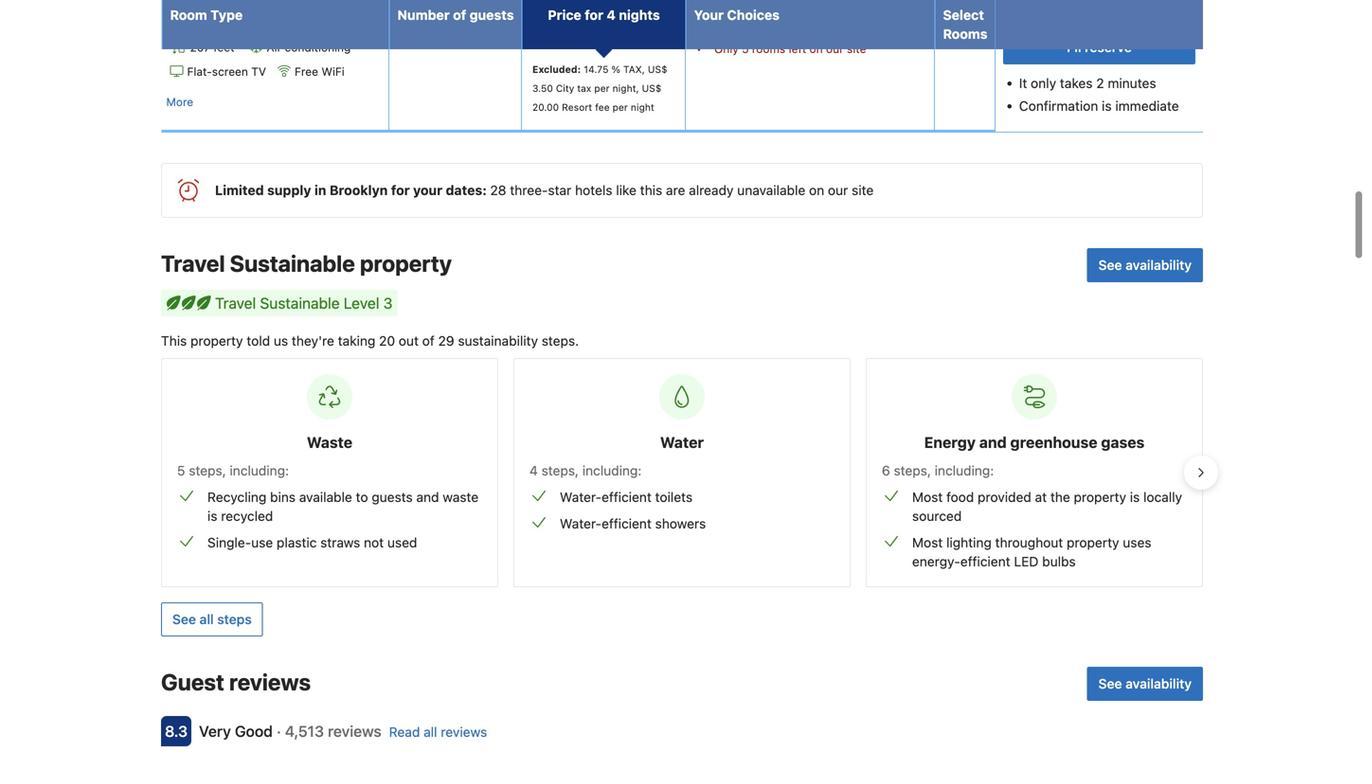 Task type: locate. For each thing, give the bounding box(es) containing it.
food
[[947, 490, 974, 505]]

0 horizontal spatial per
[[594, 83, 610, 94]]

at
[[1035, 490, 1047, 505]]

most
[[913, 490, 943, 505], [913, 535, 943, 551]]

is left locally
[[1130, 490, 1140, 505]]

steps,
[[189, 463, 226, 479], [542, 463, 579, 479], [894, 463, 931, 479]]

all inside 'button'
[[200, 612, 214, 628]]

travel for travel sustainable level 3
[[215, 294, 256, 312]]

0 vertical spatial see
[[1099, 257, 1123, 273]]

waste
[[307, 434, 353, 452]]

2 vertical spatial efficient
[[961, 554, 1011, 570]]

1 horizontal spatial including:
[[583, 463, 642, 479]]

8.3
[[165, 723, 188, 741]]

0 vertical spatial in
[[737, 17, 746, 30]]

0 vertical spatial of
[[453, 7, 466, 23]]

star
[[548, 183, 572, 198]]

0 vertical spatial all
[[200, 612, 214, 628]]

and right energy
[[980, 434, 1007, 452]]

is inside it only takes 2 minutes confirmation is immediate
[[1102, 98, 1112, 114]]

0 vertical spatial availability
[[1126, 257, 1192, 273]]

1 horizontal spatial guests
[[470, 7, 514, 23]]

207
[[190, 41, 210, 54]]

reviews left 'read'
[[328, 723, 382, 741]]

0 horizontal spatial all
[[200, 612, 214, 628]]

property inside most food provided at the property is locally sourced
[[1074, 490, 1127, 505]]

0 vertical spatial efficient
[[602, 490, 652, 505]]

steps, right 6
[[894, 463, 931, 479]]

property left told
[[191, 333, 243, 349]]

are
[[666, 183, 686, 198]]

0 horizontal spatial steps,
[[189, 463, 226, 479]]

0 horizontal spatial reviews
[[229, 669, 311, 696]]

1 vertical spatial for
[[391, 183, 410, 198]]

0 vertical spatial •
[[697, 18, 702, 32]]

1 vertical spatial site
[[852, 183, 874, 198]]

•
[[697, 18, 702, 32], [697, 42, 702, 55]]

water- down 4 steps, including: on the bottom left of the page
[[560, 490, 602, 505]]

1 see availability from the top
[[1099, 257, 1192, 273]]

bins
[[270, 490, 296, 505]]

property right "the"
[[1074, 490, 1127, 505]]

air
[[267, 41, 282, 54]]

most inside most food provided at the property is locally sourced
[[913, 490, 943, 505]]

recycling bins available to guests and waste is recycled
[[208, 490, 479, 524]]

limited supply in brooklyn for your dates: 28 three-star hotels like this are already unavailable on our site
[[215, 183, 874, 198]]

1 water- from the top
[[560, 490, 602, 505]]

1 • from the top
[[697, 18, 702, 32]]

of
[[453, 7, 466, 23], [422, 333, 435, 349]]

0 horizontal spatial of
[[422, 333, 435, 349]]

on
[[810, 42, 823, 55], [809, 183, 825, 198]]

read
[[389, 725, 420, 740]]

1 horizontal spatial steps,
[[542, 463, 579, 479]]

most up energy-
[[913, 535, 943, 551]]

more link
[[166, 92, 193, 111]]

1 vertical spatial water-
[[560, 516, 602, 532]]

hotels
[[575, 183, 613, 198]]

travel for travel sustainable property
[[161, 250, 225, 277]]

and left waste
[[416, 490, 439, 505]]

reviews right 'read'
[[441, 725, 487, 740]]

including:
[[230, 463, 289, 479], [583, 463, 642, 479], [935, 463, 994, 479]]

number of guests
[[397, 7, 514, 23]]

flat-
[[187, 65, 212, 78]]

efficient up water-efficient showers
[[602, 490, 652, 505]]

2 water- from the top
[[560, 516, 602, 532]]

3
[[383, 294, 393, 312]]

site right unavailable
[[852, 183, 874, 198]]

is inside most food provided at the property is locally sourced
[[1130, 490, 1140, 505]]

1 horizontal spatial and
[[980, 434, 1007, 452]]

0 vertical spatial see availability button
[[1088, 248, 1204, 283]]

0 horizontal spatial for
[[391, 183, 410, 198]]

1 vertical spatial and
[[416, 490, 439, 505]]

in right pay
[[737, 17, 746, 30]]

night,
[[613, 83, 639, 94]]

bulbs
[[1043, 554, 1076, 570]]

sustainable up travel sustainable level 3
[[230, 250, 355, 277]]

per right fee
[[613, 102, 628, 113]]

2 horizontal spatial steps,
[[894, 463, 931, 479]]

room
[[170, 7, 207, 23]]

is down the recycling
[[208, 509, 217, 524]]

2 including: from the left
[[583, 463, 642, 479]]

efficient for toilets
[[602, 490, 652, 505]]

1 vertical spatial travel
[[215, 294, 256, 312]]

on right unavailable
[[809, 183, 825, 198]]

availability
[[1126, 257, 1192, 273], [1126, 676, 1192, 692]]

0 vertical spatial per
[[594, 83, 610, 94]]

1 vertical spatial all
[[424, 725, 437, 740]]

all
[[200, 612, 214, 628], [424, 725, 437, 740]]

your choices
[[694, 7, 780, 23]]

0 vertical spatial sustainable
[[230, 250, 355, 277]]

queen
[[176, 5, 214, 21]]

0 vertical spatial see availability
[[1099, 257, 1192, 273]]

• left pay
[[697, 18, 702, 32]]

1 most from the top
[[913, 490, 943, 505]]

including: up water-efficient toilets
[[583, 463, 642, 479]]

see availability button for guest reviews
[[1088, 667, 1204, 701]]

1 vertical spatial most
[[913, 535, 943, 551]]

most up sourced
[[913, 490, 943, 505]]

1 horizontal spatial 4
[[607, 7, 616, 23]]

our right unavailable
[[828, 183, 848, 198]]

%
[[612, 64, 621, 75]]

flat-screen tv
[[187, 65, 266, 78]]

all right 'read'
[[424, 725, 437, 740]]

0 vertical spatial 5
[[742, 42, 749, 55]]

throughout
[[996, 535, 1064, 551]]

taking
[[338, 333, 376, 349]]

1 vertical spatial availability
[[1126, 676, 1192, 692]]

0 vertical spatial site
[[847, 42, 867, 55]]

including: for water
[[583, 463, 642, 479]]

pay
[[714, 17, 734, 30]]

available
[[299, 490, 352, 505]]

sustainable
[[230, 250, 355, 277], [260, 294, 340, 312]]

0 horizontal spatial including:
[[230, 463, 289, 479]]

1 vertical spatial guests
[[372, 490, 413, 505]]

0 horizontal spatial in
[[315, 183, 326, 198]]

our
[[826, 42, 844, 55], [828, 183, 848, 198]]

water-
[[560, 490, 602, 505], [560, 516, 602, 532]]

reviews up ·
[[229, 669, 311, 696]]

1 vertical spatial see availability
[[1099, 676, 1192, 692]]

us$ up night
[[642, 83, 662, 94]]

of left 29
[[422, 333, 435, 349]]

1 horizontal spatial for
[[585, 7, 604, 23]]

4 inside 'carousel' region
[[530, 463, 538, 479]]

off
[[560, 19, 575, 32]]

is inside recycling bins available to guests and waste is recycled
[[208, 509, 217, 524]]

see for guest reviews
[[1099, 676, 1123, 692]]

0 vertical spatial travel
[[161, 250, 225, 277]]

1 horizontal spatial is
[[1102, 98, 1112, 114]]

on right left
[[810, 42, 823, 55]]

us$ right tax,
[[648, 64, 668, 75]]

steps, up the recycling
[[189, 463, 226, 479]]

2 most from the top
[[913, 535, 943, 551]]

1 steps, from the left
[[189, 463, 226, 479]]

for right the off at the left of the page
[[585, 7, 604, 23]]

availability for travel sustainable property
[[1126, 257, 1192, 273]]

0 vertical spatial and
[[980, 434, 1007, 452]]

reviews inside 'element'
[[229, 669, 311, 696]]

including: up food
[[935, 463, 994, 479]]

0 vertical spatial for
[[585, 7, 604, 23]]

2 • from the top
[[697, 42, 702, 55]]

0 vertical spatial water-
[[560, 490, 602, 505]]

1 vertical spatial 4
[[530, 463, 538, 479]]

most inside most lighting throughout property uses energy-efficient led bulbs
[[913, 535, 943, 551]]

guests right to
[[372, 490, 413, 505]]

efficient down "lighting"
[[961, 554, 1011, 570]]

efficient down water-efficient toilets
[[602, 516, 652, 532]]

recycled
[[221, 509, 273, 524]]

• left only
[[697, 42, 702, 55]]

waste
[[443, 490, 479, 505]]

tax
[[577, 83, 592, 94]]

1 vertical spatial efficient
[[602, 516, 652, 532]]

led
[[1014, 554, 1039, 570]]

1 vertical spatial in
[[315, 183, 326, 198]]

1 vertical spatial •
[[697, 42, 702, 55]]

0 vertical spatial on
[[810, 42, 823, 55]]

efficient inside most lighting throughout property uses energy-efficient led bulbs
[[961, 554, 1011, 570]]

they're
[[292, 333, 334, 349]]

is down 2
[[1102, 98, 1112, 114]]

guests
[[470, 7, 514, 23], [372, 490, 413, 505]]

scored 8.3 element
[[161, 717, 191, 747]]

1 vertical spatial 5
[[177, 463, 185, 479]]

1 vertical spatial of
[[422, 333, 435, 349]]

2 horizontal spatial is
[[1130, 490, 1140, 505]]

0 horizontal spatial and
[[416, 490, 439, 505]]

1 see availability button from the top
[[1088, 248, 1204, 283]]

guests inside recycling bins available to guests and waste is recycled
[[372, 490, 413, 505]]

showers
[[655, 516, 706, 532]]

0 horizontal spatial guests
[[372, 490, 413, 505]]

1
[[166, 5, 172, 21]]

per right tax
[[594, 83, 610, 94]]

2 see availability from the top
[[1099, 676, 1192, 692]]

2 vertical spatial see
[[1099, 676, 1123, 692]]

property inside most lighting throughout property uses energy-efficient led bulbs
[[1067, 535, 1120, 551]]

2 vertical spatial is
[[208, 509, 217, 524]]

site right left
[[847, 42, 867, 55]]

reviews
[[229, 669, 311, 696], [328, 723, 382, 741], [441, 725, 487, 740]]

night
[[631, 102, 655, 113]]

1 horizontal spatial 5
[[742, 42, 749, 55]]

us
[[274, 333, 288, 349]]

travel up this
[[161, 250, 225, 277]]

see availability
[[1099, 257, 1192, 273], [1099, 676, 1192, 692]]

1 vertical spatial sustainable
[[260, 294, 340, 312]]

see availability for guest reviews
[[1099, 676, 1192, 692]]

2 see availability button from the top
[[1088, 667, 1204, 701]]

including: up the recycling
[[230, 463, 289, 479]]

screen
[[212, 65, 248, 78]]

rooms
[[752, 42, 786, 55]]

0 vertical spatial guests
[[470, 7, 514, 23]]

steps
[[217, 612, 252, 628]]

steps, up water-efficient toilets
[[542, 463, 579, 479]]

of right number
[[453, 7, 466, 23]]

dates:
[[446, 183, 487, 198]]

0 horizontal spatial 5
[[177, 463, 185, 479]]

efficient
[[602, 490, 652, 505], [602, 516, 652, 532], [961, 554, 1011, 570]]

0 horizontal spatial 4
[[530, 463, 538, 479]]

see availability button for travel sustainable property
[[1088, 248, 1204, 283]]

0 vertical spatial is
[[1102, 98, 1112, 114]]

0 vertical spatial 4
[[607, 7, 616, 23]]

1 horizontal spatial all
[[424, 725, 437, 740]]

in right supply
[[315, 183, 326, 198]]

1 vertical spatial on
[[809, 183, 825, 198]]

3 steps, from the left
[[894, 463, 931, 479]]

property up the bulbs
[[1067, 535, 1120, 551]]

type
[[211, 7, 243, 23]]

our right left
[[826, 42, 844, 55]]

29
[[438, 333, 455, 349]]

1 including: from the left
[[230, 463, 289, 479]]

for
[[585, 7, 604, 23], [391, 183, 410, 198]]

0 vertical spatial most
[[913, 490, 943, 505]]

sustainable up they're
[[260, 294, 340, 312]]

guests left 22%
[[470, 7, 514, 23]]

1 vertical spatial see
[[172, 612, 196, 628]]

water-efficient toilets
[[560, 490, 693, 505]]

feet²
[[213, 41, 238, 54]]

all left steps
[[200, 612, 214, 628]]

1 vertical spatial is
[[1130, 490, 1140, 505]]

travel
[[161, 250, 225, 277], [215, 294, 256, 312]]

water- for water-efficient toilets
[[560, 490, 602, 505]]

steps, for energy and greenhouse gases
[[894, 463, 931, 479]]

rated very good element
[[199, 723, 273, 741]]

left
[[789, 42, 807, 55]]

5 inside 'carousel' region
[[177, 463, 185, 479]]

travel up told
[[215, 294, 256, 312]]

for left your
[[391, 183, 410, 198]]

takes
[[1060, 75, 1093, 91]]

energy-
[[913, 554, 961, 570]]

1 availability from the top
[[1126, 257, 1192, 273]]

2 availability from the top
[[1126, 676, 1192, 692]]

3 including: from the left
[[935, 463, 994, 479]]

6
[[882, 463, 891, 479]]

three-
[[510, 183, 548, 198]]

0 horizontal spatial is
[[208, 509, 217, 524]]

all for see
[[200, 612, 214, 628]]

1 horizontal spatial per
[[613, 102, 628, 113]]

water- down water-efficient toilets
[[560, 516, 602, 532]]

2 horizontal spatial including:
[[935, 463, 994, 479]]

1 vertical spatial see availability button
[[1088, 667, 1204, 701]]

2 steps, from the left
[[542, 463, 579, 479]]



Task type: vqa. For each thing, say whether or not it's contained in the screenshot.
the rightmost 13
no



Task type: describe. For each thing, give the bounding box(es) containing it.
sustainable for property
[[230, 250, 355, 277]]

bed
[[218, 5, 241, 21]]

very good · 4,513 reviews
[[199, 723, 382, 741]]

2 horizontal spatial reviews
[[441, 725, 487, 740]]

fee
[[595, 102, 610, 113]]

resort
[[562, 102, 592, 113]]

most for most food provided at the property is locally sourced
[[913, 490, 943, 505]]

select
[[943, 7, 985, 23]]

out
[[399, 333, 419, 349]]

single-use plastic straws not used
[[208, 535, 417, 551]]

advance
[[750, 17, 795, 30]]

see inside 'button'
[[172, 612, 196, 628]]

28
[[490, 183, 507, 198]]

this
[[161, 333, 187, 349]]

choices
[[727, 7, 780, 23]]

more
[[166, 95, 193, 108]]

is for immediate
[[1102, 98, 1112, 114]]

select rooms
[[943, 7, 988, 42]]

already
[[689, 183, 734, 198]]

2 on from the top
[[809, 183, 825, 198]]

travel sustainable property
[[161, 250, 452, 277]]

sourced
[[913, 509, 962, 524]]

207 feet²
[[190, 41, 238, 54]]

4,513
[[285, 723, 324, 741]]

wifi
[[322, 65, 345, 78]]

all for read
[[424, 725, 437, 740]]

• for only 5 rooms left on our site
[[697, 42, 702, 55]]

22% off. you're getting 22% off the original price due to multiple deals and benefits.. element
[[528, 15, 580, 36]]

efficient for showers
[[602, 516, 652, 532]]

20.00
[[533, 102, 559, 113]]

14.75 % tax, us$ 3.50 city tax per night, us$ 20.00 resort fee per night
[[533, 64, 668, 113]]

nights
[[619, 7, 660, 23]]

travel sustainable level 3
[[215, 294, 393, 312]]

carousel region
[[146, 351, 1219, 595]]

rooms
[[943, 26, 988, 42]]

greenhouse
[[1011, 434, 1098, 452]]

excluded:
[[533, 64, 581, 75]]

toilets
[[655, 490, 693, 505]]

unavailable
[[737, 183, 806, 198]]

to
[[356, 490, 368, 505]]

energy and greenhouse gases
[[925, 434, 1145, 452]]

pay in advance
[[714, 17, 795, 30]]

availability for guest reviews
[[1126, 676, 1192, 692]]

used
[[388, 535, 417, 551]]

22%
[[533, 19, 557, 32]]

most lighting throughout property uses energy-efficient led bulbs
[[913, 535, 1152, 570]]

recycling
[[208, 490, 267, 505]]

the
[[1051, 490, 1071, 505]]

very
[[199, 723, 231, 741]]

and inside recycling bins available to guests and waste is recycled
[[416, 490, 439, 505]]

locally
[[1144, 490, 1183, 505]]

this
[[640, 183, 663, 198]]

tv
[[251, 65, 266, 78]]

is for locally
[[1130, 490, 1140, 505]]

water-efficient showers
[[560, 516, 706, 532]]

most for most lighting throughout property uses energy-efficient led bulbs
[[913, 535, 943, 551]]

like
[[616, 183, 637, 198]]

brooklyn
[[330, 183, 388, 198]]

0 vertical spatial our
[[826, 42, 844, 55]]

number
[[397, 7, 450, 23]]

it only takes 2 minutes confirmation is immediate
[[1019, 75, 1179, 114]]

free wifi
[[295, 65, 345, 78]]

sustainability
[[458, 333, 538, 349]]

not
[[364, 535, 384, 551]]

this property told us they're taking 20 out of 29 sustainability steps.
[[161, 333, 579, 349]]

20
[[379, 333, 395, 349]]

tax,
[[623, 64, 645, 75]]

confirmation
[[1019, 98, 1099, 114]]

5 steps, including:
[[177, 463, 289, 479]]

water- for water-efficient showers
[[560, 516, 602, 532]]

steps, for waste
[[189, 463, 226, 479]]

see all steps
[[172, 612, 252, 628]]

including: for energy and greenhouse gases
[[935, 463, 994, 479]]

free
[[295, 65, 318, 78]]

sustainable for level
[[260, 294, 340, 312]]

water
[[660, 434, 704, 452]]

energy
[[925, 434, 976, 452]]

read all reviews
[[389, 725, 487, 740]]

your
[[694, 7, 724, 23]]

level
[[344, 294, 379, 312]]

1 vertical spatial per
[[613, 102, 628, 113]]

minutes
[[1108, 75, 1157, 91]]

steps, for water
[[542, 463, 579, 479]]

limited
[[215, 183, 264, 198]]

only 5 rooms left on our site
[[714, 42, 867, 55]]

0 vertical spatial us$
[[648, 64, 668, 75]]

see all steps button
[[161, 603, 263, 637]]

1 queen bed
[[166, 5, 245, 21]]

room type
[[170, 7, 243, 23]]

uses
[[1123, 535, 1152, 551]]

provided
[[978, 490, 1032, 505]]

i'll reserve button
[[1004, 30, 1196, 64]]

your
[[413, 183, 443, 198]]

single-
[[208, 535, 251, 551]]

property up 3 on the left top
[[360, 250, 452, 277]]

only
[[1031, 75, 1057, 91]]

city
[[556, 83, 575, 94]]

1 horizontal spatial in
[[737, 17, 746, 30]]

1 horizontal spatial reviews
[[328, 723, 382, 741]]

including: for waste
[[230, 463, 289, 479]]

it
[[1019, 75, 1028, 91]]

supply
[[267, 183, 311, 198]]

1 vertical spatial our
[[828, 183, 848, 198]]

see for travel sustainable property
[[1099, 257, 1123, 273]]

see availability for travel sustainable property
[[1099, 257, 1192, 273]]

guest reviews element
[[161, 667, 1080, 698]]

1 vertical spatial us$
[[642, 83, 662, 94]]

1 on from the top
[[810, 42, 823, 55]]

steps.
[[542, 333, 579, 349]]

use
[[251, 535, 273, 551]]

conditioning
[[285, 41, 351, 54]]

• for pay in advance
[[697, 18, 702, 32]]

1 horizontal spatial of
[[453, 7, 466, 23]]



